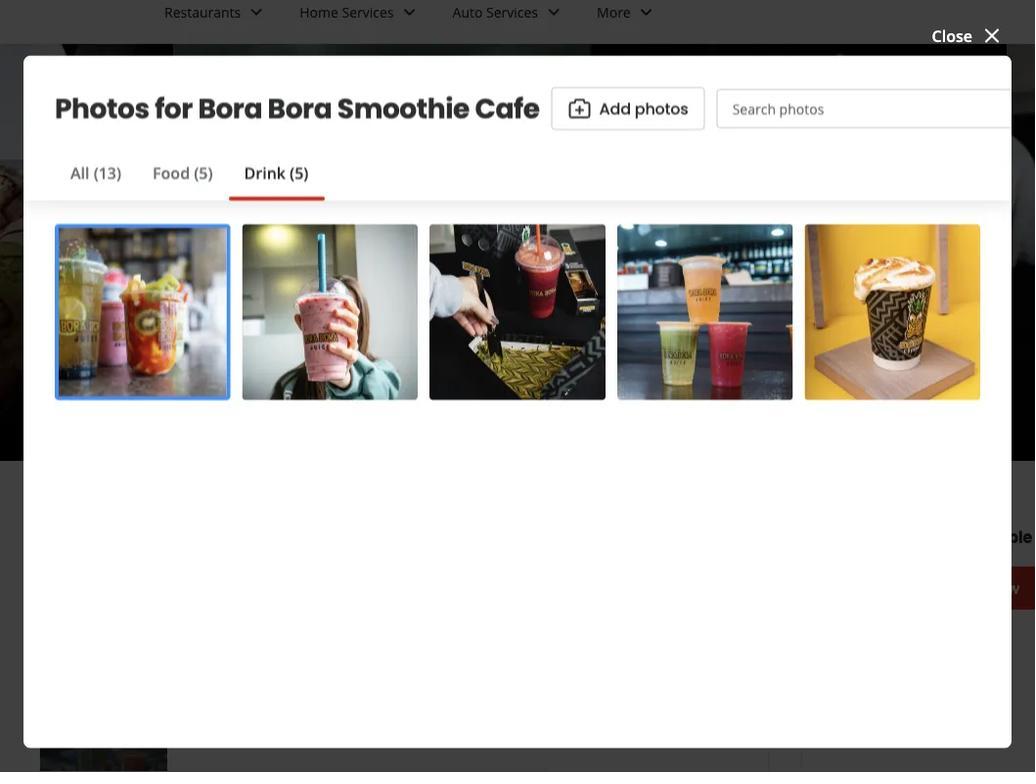 Task type: locate. For each thing, give the bounding box(es) containing it.
cafe up claimed
[[178, 270, 290, 336]]

& right bars
[[366, 339, 377, 360]]

1 vertical spatial smoothie
[[420, 215, 649, 281]]

see all 13 photos link
[[782, 375, 973, 422]]

food (5)
[[153, 162, 213, 183]]

updated
[[202, 403, 260, 422]]

services
[[342, 3, 394, 22], [486, 3, 538, 22]]

photo of bora bora smoothie cafe - brooklyn, ny, us. lotus crepe: a heavenly delight!

#lotus #crepe #dessert image
[[591, 45, 1008, 461]]

photo of bora bora smoothie cafe - brooklyn, ny, us. bora bora crepe - trio of flavors.

#kinder #pistachio #biscoff image
[[0, 45, 174, 461]]

2 (5) from the left
[[290, 162, 309, 183]]

close
[[932, 25, 973, 46]]

24 chevron down v2 image inside restaurants link
[[245, 1, 268, 24]]

see left the hours
[[389, 374, 409, 390]]

cafe left 24 add photo v2
[[475, 89, 540, 127]]

am
[[262, 371, 287, 392]]

open
[[178, 371, 219, 392]]

all
[[846, 388, 865, 410]]

photos
[[635, 97, 689, 119], [887, 388, 940, 410]]

see
[[389, 374, 409, 390], [814, 388, 842, 410]]

business
[[284, 403, 343, 422]]

see for see all 13 photos
[[814, 388, 842, 410]]

coffee
[[472, 339, 522, 360]]

&
[[366, 339, 377, 360], [526, 339, 538, 360]]

0 horizontal spatial (5)
[[194, 162, 213, 183]]

1 horizontal spatial see
[[814, 388, 842, 410]]

1 horizontal spatial 24 chevron down v2 image
[[398, 1, 421, 24]]

0 vertical spatial cafe
[[475, 89, 540, 127]]

24 chevron down v2 image left auto
[[398, 1, 421, 24]]

photo of bora bora smoothie cafe - brooklyn, ny, us. pistachio crepe 

#pistachio #crepe image
[[1008, 45, 1035, 461]]

1 horizontal spatial cafe
[[475, 89, 540, 127]]

1 horizontal spatial (5)
[[290, 162, 309, 183]]

cafe
[[475, 89, 540, 127], [178, 270, 290, 336]]

takeout
[[891, 527, 955, 549]]

13
[[868, 388, 883, 410]]

24 chevron down v2 image
[[245, 1, 268, 24], [398, 1, 421, 24], [635, 1, 658, 24]]

now
[[987, 578, 1020, 600]]

order now
[[940, 578, 1020, 600]]

photo of bora bora smoothie cafe - brooklyn, ny, us. refreshing and nutritious beverages.

#smoothies #juices #nutritious image
[[174, 45, 591, 461]]

see left all
[[814, 388, 842, 410]]

0 horizontal spatial services
[[342, 3, 394, 22]]

juice bars & smoothies link
[[285, 339, 464, 360]]

2 horizontal spatial 24 chevron down v2 image
[[635, 1, 658, 24]]

2 services from the left
[[486, 3, 538, 22]]

1 horizontal spatial &
[[526, 339, 538, 360]]

owner
[[347, 403, 390, 422]]

by
[[264, 403, 280, 422]]

drink (5)
[[244, 162, 309, 183]]

tab list containing all (13)
[[55, 161, 324, 200]]

see hours
[[389, 374, 445, 390]]

bars
[[327, 339, 362, 360]]

0 vertical spatial smoothie
[[337, 89, 470, 127]]

(5) right drink
[[290, 162, 309, 183]]

2 & from the left
[[526, 339, 538, 360]]

1 horizontal spatial services
[[486, 3, 538, 22]]

24 chevron down v2 image right restaurants
[[245, 1, 268, 24]]

,
[[464, 339, 468, 360]]

0 horizontal spatial &
[[366, 339, 377, 360]]

& left tea
[[526, 339, 538, 360]]

1 vertical spatial cafe
[[178, 270, 290, 336]]

available
[[958, 527, 1033, 549]]

services left 24 chevron down v2 image
[[486, 3, 538, 22]]

tab list
[[55, 161, 324, 200]]

24 chevron down v2 image inside more link
[[635, 1, 658, 24]]

24 chevron down v2 image for more
[[635, 1, 658, 24]]

(5) for drink (5)
[[290, 162, 309, 183]]

for
[[155, 89, 193, 127]]

24 chevron down v2 image inside home services link
[[398, 1, 421, 24]]

0 horizontal spatial 24 chevron down v2 image
[[245, 1, 268, 24]]

home services
[[300, 3, 394, 22]]

hours
[[412, 374, 445, 390]]

see hours link
[[380, 371, 454, 395]]

smoothie
[[337, 89, 470, 127], [420, 215, 649, 281]]

24 chevron down v2 image right more
[[635, 1, 658, 24]]

24 chevron down v2 image
[[542, 1, 566, 24]]

0 horizontal spatial see
[[389, 374, 409, 390]]

2 24 chevron down v2 image from the left
[[398, 1, 421, 24]]

16 claim filled v2 image
[[178, 342, 194, 358]]

-
[[291, 371, 296, 392]]

updated by business owner 3 months ago
[[202, 403, 486, 422]]

bora
[[198, 89, 262, 127], [268, 89, 332, 127], [178, 215, 289, 281], [299, 215, 410, 281]]

3 24 chevron down v2 image from the left
[[635, 1, 658, 24]]

(5)
[[194, 162, 213, 183], [290, 162, 309, 183]]

1 24 chevron down v2 image from the left
[[245, 1, 268, 24]]

photos right add
[[635, 97, 689, 119]]

24 close v2 image
[[981, 24, 1004, 48]]

add photos link
[[551, 87, 705, 130]]

restaurants link
[[149, 0, 284, 44]]

24 chevron down v2 image for restaurants
[[245, 1, 268, 24]]

photos right 13
[[887, 388, 940, 410]]

1 services from the left
[[342, 3, 394, 22]]

ago
[[462, 403, 486, 422]]

0 vertical spatial photos
[[635, 97, 689, 119]]

1 (5) from the left
[[194, 162, 213, 183]]

1 vertical spatial photos
[[887, 388, 940, 410]]

1 horizontal spatial photos
[[887, 388, 940, 410]]

0 horizontal spatial cafe
[[178, 270, 290, 336]]

services right home
[[342, 3, 394, 22]]

introducing bora wellness tuesday! image
[[40, 659, 167, 772]]

coffee & tea link
[[472, 339, 570, 360]]

(5) right food
[[194, 162, 213, 183]]



Task type: vqa. For each thing, say whether or not it's contained in the screenshot.
The San Francisco Sock Market at Pier 39 IMAGE
no



Task type: describe. For each thing, give the bounding box(es) containing it.
home services link
[[284, 0, 437, 44]]

3
[[394, 403, 402, 422]]

24 chevron down v2 image for home services
[[398, 1, 421, 24]]

updates from this business element
[[16, 575, 770, 772]]

16 refresh v2 image
[[178, 405, 194, 421]]

open 8:00 am - 11:00 pm
[[178, 371, 368, 392]]

see all 13 photos
[[814, 388, 940, 410]]

order
[[940, 578, 984, 600]]

0 horizontal spatial photos
[[635, 97, 689, 119]]

add photos
[[599, 97, 689, 119]]

11:00
[[300, 371, 340, 392]]

more
[[597, 3, 631, 22]]

(13)
[[94, 162, 121, 183]]

restaurants
[[164, 3, 241, 22]]

food
[[153, 162, 190, 183]]

previous image
[[27, 237, 51, 260]]

8:00
[[227, 371, 258, 392]]

auto
[[453, 3, 483, 22]]

Search photos text field
[[717, 89, 1035, 128]]

home
[[300, 3, 338, 22]]

auto services
[[453, 3, 538, 22]]

photos for bora bora smoothie cafe
[[55, 89, 540, 127]]

juice bars & smoothies , coffee & tea
[[285, 339, 570, 360]]

see for see hours
[[389, 374, 409, 390]]

juice
[[285, 339, 323, 360]]

services for home services
[[342, 3, 394, 22]]

tea
[[542, 339, 570, 360]]

smoothie inside bora bora smoothie cafe
[[420, 215, 649, 281]]

auto services link
[[437, 0, 581, 44]]

all
[[70, 162, 90, 183]]

close button
[[932, 23, 1004, 48]]

drink
[[244, 162, 286, 183]]

claimed
[[198, 339, 259, 360]]

more link
[[581, 0, 674, 44]]

1 & from the left
[[366, 339, 377, 360]]

takeout available
[[891, 527, 1033, 549]]

photos
[[55, 89, 149, 127]]

smoothies
[[381, 339, 464, 360]]

services for auto services
[[486, 3, 538, 22]]

months
[[405, 403, 458, 422]]

next image
[[984, 237, 1008, 260]]

all (13)
[[70, 162, 121, 183]]

cafe inside bora bora smoothie cafe
[[178, 270, 290, 336]]

24 add photo v2 image
[[568, 97, 592, 120]]

bora bora smoothie cafe
[[178, 215, 649, 336]]

order now link
[[818, 567, 1035, 610]]

(5) for food (5)
[[194, 162, 213, 183]]

add
[[599, 97, 631, 119]]

business categories element
[[149, 0, 996, 44]]

pm
[[344, 371, 368, 392]]



